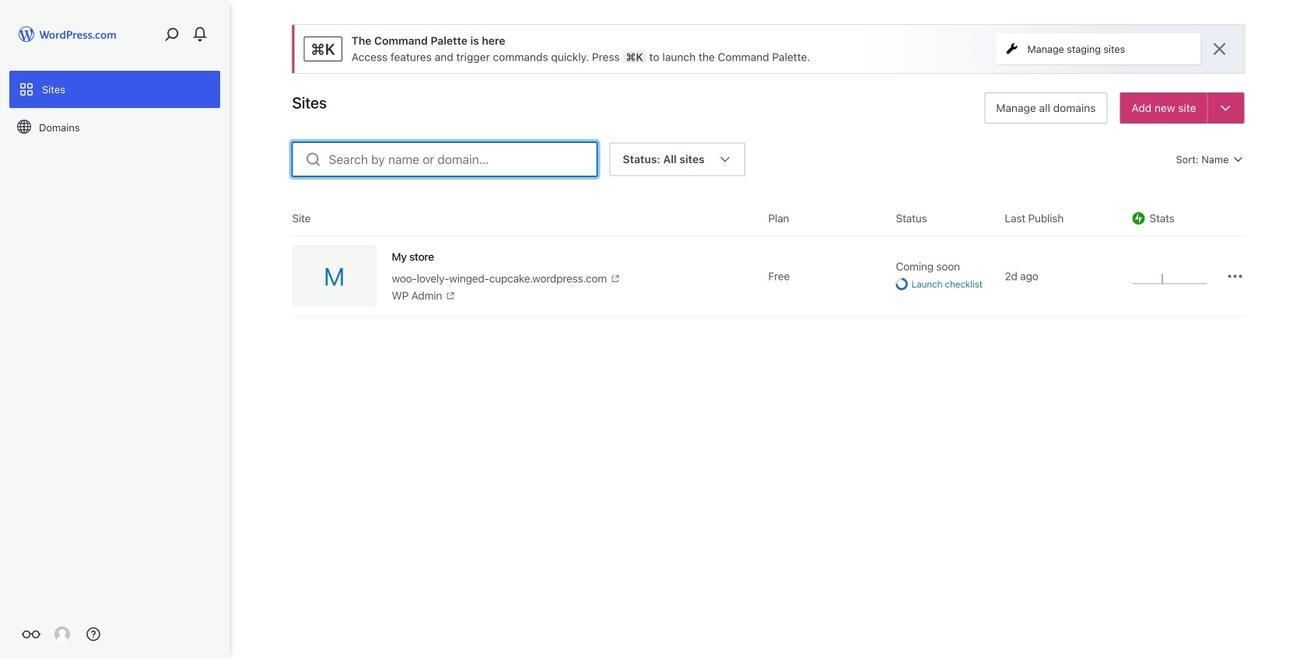 Task type: locate. For each thing, give the bounding box(es) containing it.
reader image
[[22, 626, 40, 644]]

None search field
[[292, 142, 597, 177]]

3 list item from the top
[[1300, 200, 1307, 258]]

sorting by name. switch sorting mode image
[[1232, 153, 1245, 166]]

list item
[[1300, 54, 1307, 127], [1300, 127, 1307, 200], [1300, 200, 1307, 258]]

greg robinson image
[[54, 627, 70, 643]]

visit wp admin image
[[445, 290, 456, 301]]



Task type: vqa. For each thing, say whether or not it's contained in the screenshot.
WordPress.com Navigation Menu menu
no



Task type: describe. For each thing, give the bounding box(es) containing it.
dismiss image
[[1210, 40, 1229, 58]]

highest hourly views 1 image
[[1132, 274, 1206, 284]]

toggle menu image
[[1219, 101, 1233, 115]]

Search search field
[[329, 143, 596, 176]]

site actions image
[[1226, 267, 1245, 286]]

1 list item from the top
[[1300, 54, 1307, 127]]

2 list item from the top
[[1300, 127, 1307, 200]]

displaying all sites. element
[[623, 144, 705, 175]]

site icon image
[[324, 269, 345, 284]]



